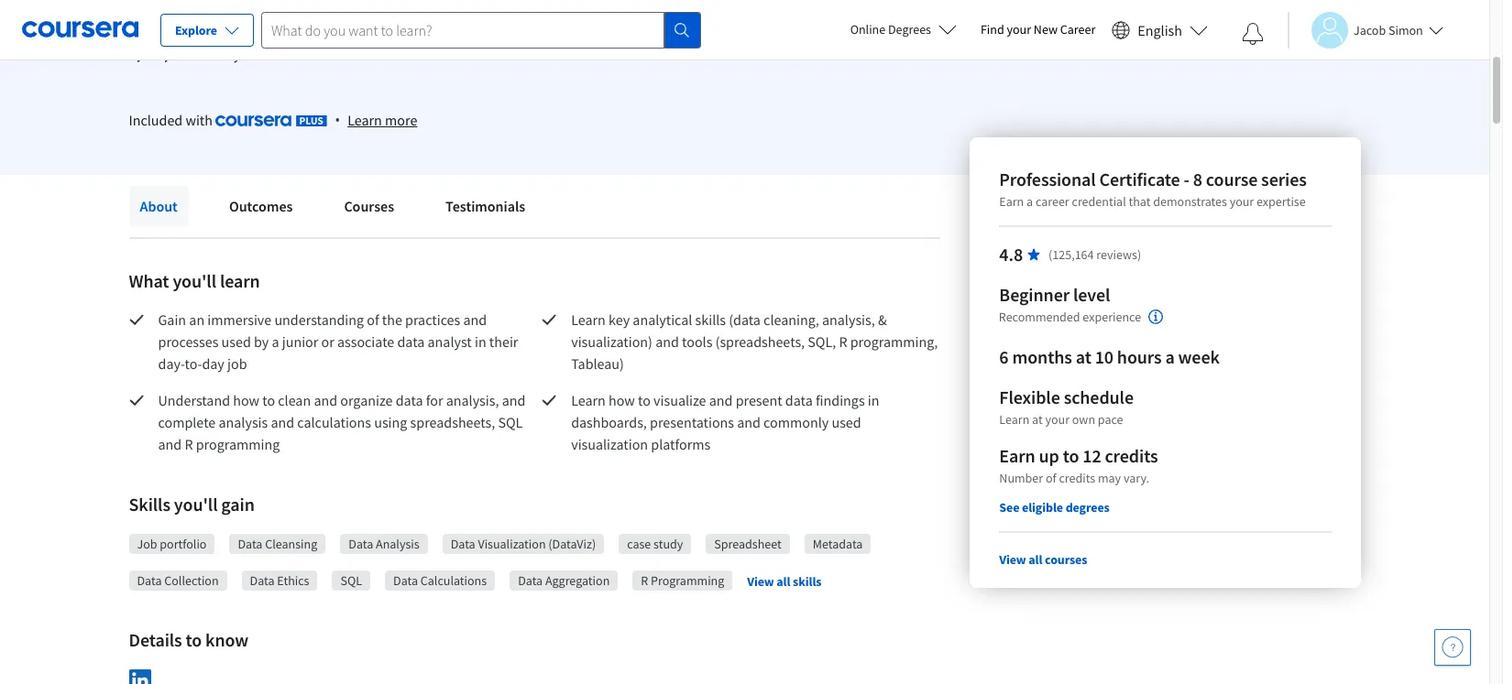 Task type: vqa. For each thing, say whether or not it's contained in the screenshot.
day
yes



Task type: describe. For each thing, give the bounding box(es) containing it.
all for courses
[[1028, 552, 1042, 568]]

gain
[[221, 493, 255, 516]]

learn inside learn how to visualize and present data findings in dashboards, presentations and commonly used visualization platforms
[[571, 391, 606, 410]]

present
[[736, 391, 782, 410]]

programming
[[196, 435, 280, 454]]

2 horizontal spatial a
[[1165, 346, 1174, 368]]

simon
[[1389, 22, 1423, 38]]

clean
[[278, 391, 311, 410]]

eligible
[[1022, 500, 1063, 516]]

data for data collection
[[137, 573, 162, 589]]

flexible
[[999, 386, 1060, 409]]

to for clean
[[262, 391, 275, 410]]

data collection
[[137, 573, 219, 589]]

pace
[[1097, 412, 1123, 428]]

complete
[[158, 413, 216, 432]]

0 vertical spatial at
[[1075, 346, 1091, 368]]

portfolio
[[160, 536, 207, 553]]

and up the presentations
[[709, 391, 733, 410]]

experience
[[1083, 309, 1141, 326]]

aid
[[344, 4, 361, 20]]

view all courses link
[[999, 552, 1087, 568]]

jacob simon
[[1354, 22, 1423, 38]]

details to know
[[129, 629, 249, 652]]

sql,
[[808, 333, 836, 351]]

a inside professional certificate - 8 course series earn a career credential that demonstrates your expertise
[[1026, 193, 1033, 210]]

data aggregation
[[518, 573, 610, 589]]

degrees
[[888, 21, 931, 38]]

associate
[[337, 333, 394, 351]]

spreadsheet
[[714, 536, 782, 553]]

by
[[254, 333, 269, 351]]

data calculations
[[393, 573, 487, 589]]

view for view all skills
[[747, 574, 774, 590]]

a inside gain an immersive understanding of the practices and processes used by a junior or associate data analyst in their day-to-day job
[[272, 333, 279, 351]]

career
[[1035, 193, 1069, 210]]

used inside gain an immersive understanding of the practices and processes used by a junior or associate data analyst in their day-to-day job
[[221, 333, 251, 351]]

(data
[[729, 311, 761, 329]]

cleansing
[[265, 536, 317, 553]]

help center image
[[1442, 637, 1464, 659]]

analyst
[[428, 333, 472, 351]]

financial aid available button
[[292, 4, 413, 20]]

flexible schedule learn at your own pace
[[999, 386, 1133, 428]]

level
[[1073, 283, 1110, 306]]

r inside learn key analytical skills (data cleaning, analysis, & visualization) and tools (spreadsheets, sql, r programming, tableau)
[[839, 333, 847, 351]]

or
[[321, 333, 334, 351]]

to for 12
[[1062, 445, 1079, 467]]

their
[[489, 333, 518, 351]]

english button
[[1105, 0, 1215, 60]]

r inside "understand how to clean and organize data for analysis, and complete analysis and calculations using spreadsheets, sql and r programming"
[[185, 435, 193, 454]]

schedule
[[1063, 386, 1133, 409]]

visualize
[[654, 391, 706, 410]]

analysis
[[376, 536, 419, 553]]

immersive
[[207, 311, 271, 329]]

data ethics
[[250, 573, 309, 589]]

more
[[385, 111, 417, 129]]

and inside gain an immersive understanding of the practices and processes used by a junior or associate data analyst in their day-to-day job
[[463, 311, 487, 329]]

online degrees button
[[836, 9, 971, 49]]

financial
[[292, 4, 341, 20]]

professional certificate - 8 course series earn a career credential that demonstrates your expertise
[[999, 168, 1306, 210]]

vary.
[[1123, 470, 1149, 487]]

degrees
[[1065, 500, 1109, 516]]

at inside flexible schedule learn at your own pace
[[1032, 412, 1042, 428]]

8
[[1193, 168, 1202, 191]]

courses link
[[333, 186, 405, 226]]

what you'll learn
[[129, 269, 260, 292]]

to-
[[185, 355, 202, 373]]

12
[[1082, 445, 1101, 467]]

number
[[999, 470, 1043, 487]]

starts
[[170, 2, 200, 16]]

analysis, inside "understand how to clean and organize data for analysis, and complete analysis and calculations using spreadsheets, sql and r programming"
[[446, 391, 499, 410]]

see eligible degrees
[[999, 500, 1109, 516]]

new
[[1034, 21, 1058, 38]]

beginner
[[999, 283, 1069, 306]]

learn inside • learn more
[[348, 111, 382, 129]]

skills inside learn key analytical skills (data cleaning, analysis, & visualization) and tools (spreadsheets, sql, r programming, tableau)
[[695, 311, 726, 329]]

online degrees
[[850, 21, 931, 38]]

0 vertical spatial your
[[1007, 21, 1031, 38]]

courses
[[344, 197, 394, 215]]

(dataviz)
[[548, 536, 596, 553]]

english
[[1138, 21, 1182, 39]]

10
[[1094, 346, 1113, 368]]

sql inside "understand how to clean and organize data for analysis, and complete analysis and calculations using spreadsheets, sql and r programming"
[[498, 413, 523, 432]]

data for data visualization (dataviz)
[[451, 536, 475, 553]]

skills inside view all skills button
[[793, 574, 822, 590]]

learn inside flexible schedule learn at your own pace
[[999, 412, 1029, 428]]

used inside learn how to visualize and present data findings in dashboards, presentations and commonly used visualization platforms
[[832, 413, 861, 432]]

(125,164
[[1048, 247, 1093, 263]]

r programming
[[641, 573, 724, 589]]

study
[[654, 536, 683, 553]]

data for data calculations
[[393, 573, 418, 589]]

of inside gain an immersive understanding of the practices and processes used by a junior or associate data analyst in their day-to-day job
[[367, 311, 379, 329]]

and up calculations at the bottom
[[314, 391, 337, 410]]

an
[[189, 311, 205, 329]]

nov
[[202, 2, 222, 16]]

4.8
[[999, 243, 1022, 266]]

career
[[1060, 21, 1096, 38]]

to left know
[[186, 629, 202, 652]]

data for data aggregation
[[518, 573, 543, 589]]

hours
[[1117, 346, 1161, 368]]

outcomes
[[229, 197, 293, 215]]

calculations
[[421, 573, 487, 589]]

find your new career link
[[971, 18, 1105, 41]]

visualization
[[571, 435, 648, 454]]

jacob
[[1354, 22, 1386, 38]]

metadata
[[813, 536, 863, 553]]

your inside professional certificate - 8 course series earn a career credential that demonstrates your expertise
[[1229, 193, 1254, 210]]

16
[[225, 2, 237, 16]]



Task type: locate. For each thing, give the bounding box(es) containing it.
data down analysis
[[393, 573, 418, 589]]

practices
[[405, 311, 460, 329]]

how for understand
[[233, 391, 259, 410]]

all down spreadsheet
[[777, 574, 790, 590]]

starts nov 16 button
[[129, 0, 278, 28]]

1 horizontal spatial analysis,
[[822, 311, 875, 329]]

data for using
[[396, 391, 423, 410]]

1 vertical spatial of
[[1045, 470, 1056, 487]]

job
[[137, 536, 157, 553]]

0 vertical spatial sql
[[498, 413, 523, 432]]

used up job
[[221, 333, 251, 351]]

2 vertical spatial r
[[641, 573, 648, 589]]

0 vertical spatial used
[[221, 333, 251, 351]]

case study
[[627, 536, 683, 553]]

credential
[[1071, 193, 1126, 210]]

earn left career
[[999, 193, 1024, 210]]

skills
[[129, 493, 170, 516]]

0 vertical spatial credits
[[1104, 445, 1158, 467]]

1 horizontal spatial of
[[1045, 470, 1056, 487]]

0 horizontal spatial credits
[[1059, 470, 1095, 487]]

1 vertical spatial you'll
[[174, 493, 218, 516]]

earn up number
[[999, 445, 1035, 467]]

data down the data visualization (dataviz)
[[518, 573, 543, 589]]

data inside "understand how to clean and organize data for analysis, and complete analysis and calculations using spreadsheets, sql and r programming"
[[396, 391, 423, 410]]

of left "the"
[[367, 311, 379, 329]]

view for view all courses
[[999, 552, 1026, 568]]

data for data cleansing
[[238, 536, 263, 553]]

1 vertical spatial r
[[185, 435, 193, 454]]

2 vertical spatial your
[[1045, 412, 1069, 428]]

learn key analytical skills (data cleaning, analysis, & visualization) and tools (spreadsheets, sql, r programming, tableau)
[[571, 311, 941, 373]]

data left cleansing
[[238, 536, 263, 553]]

about
[[140, 197, 178, 215]]

learn how to visualize and present data findings in dashboards, presentations and commonly used visualization platforms
[[571, 391, 882, 454]]

6
[[999, 346, 1008, 368]]

1 horizontal spatial a
[[1026, 193, 1033, 210]]

programming,
[[850, 333, 938, 351]]

view all courses
[[999, 552, 1087, 568]]

2 how from the left
[[609, 391, 635, 410]]

1 vertical spatial view
[[747, 574, 774, 590]]

at down 'flexible'
[[1032, 412, 1042, 428]]

0 horizontal spatial how
[[233, 391, 259, 410]]

outcomes link
[[218, 186, 304, 226]]

and
[[463, 311, 487, 329], [655, 333, 679, 351], [314, 391, 337, 410], [502, 391, 525, 410], [709, 391, 733, 410], [271, 413, 294, 432], [737, 413, 761, 432], [158, 435, 182, 454]]

• learn more
[[335, 110, 417, 130]]

data inside learn how to visualize and present data findings in dashboards, presentations and commonly used visualization platforms
[[785, 391, 813, 410]]

how inside learn how to visualize and present data findings in dashboards, presentations and commonly used visualization platforms
[[609, 391, 635, 410]]

your left own
[[1045, 412, 1069, 428]]

2 horizontal spatial r
[[839, 333, 847, 351]]

credits
[[1104, 445, 1158, 467], [1059, 470, 1095, 487]]

visualization)
[[571, 333, 653, 351]]

What do you want to learn? text field
[[261, 11, 665, 48]]

you'll for what
[[173, 269, 216, 292]]

you'll for skills
[[174, 493, 218, 516]]

r down complete on the bottom
[[185, 435, 193, 454]]

how up dashboards,
[[609, 391, 635, 410]]

financial aid available
[[292, 4, 413, 20]]

months
[[1012, 346, 1072, 368]]

data up the calculations
[[451, 536, 475, 553]]

and down present
[[737, 413, 761, 432]]

how inside "understand how to clean and organize data for analysis, and complete analysis and calculations using spreadsheets, sql and r programming"
[[233, 391, 259, 410]]

certificate
[[1099, 168, 1180, 191]]

in right findings
[[868, 391, 879, 410]]

credits up the vary.
[[1104, 445, 1158, 467]]

view all skills button
[[747, 573, 822, 591]]

a left week
[[1165, 346, 1174, 368]]

a
[[1026, 193, 1033, 210], [272, 333, 279, 351], [1165, 346, 1174, 368]]

data up commonly
[[785, 391, 813, 410]]

aggregation
[[545, 573, 610, 589]]

visualization
[[478, 536, 546, 553]]

1 vertical spatial at
[[1032, 412, 1042, 428]]

your inside flexible schedule learn at your own pace
[[1045, 412, 1069, 428]]

data left ethics
[[250, 573, 275, 589]]

data left analysis
[[349, 536, 373, 553]]

jacob simon button
[[1288, 11, 1443, 48]]

analysis, left &
[[822, 311, 875, 329]]

0 horizontal spatial all
[[777, 574, 790, 590]]

online
[[850, 21, 886, 38]]

used
[[221, 333, 251, 351], [832, 413, 861, 432]]

0 horizontal spatial a
[[272, 333, 279, 351]]

1 horizontal spatial in
[[868, 391, 879, 410]]

with
[[186, 111, 213, 129]]

all for skills
[[777, 574, 790, 590]]

0 vertical spatial in
[[475, 333, 486, 351]]

learn
[[348, 111, 382, 129], [571, 311, 606, 329], [571, 391, 606, 410], [999, 412, 1029, 428]]

own
[[1072, 412, 1095, 428]]

all left courses
[[1028, 552, 1042, 568]]

reviews)
[[1096, 247, 1141, 263]]

courses
[[1044, 552, 1087, 568]]

commonly
[[764, 413, 829, 432]]

expertise
[[1256, 193, 1305, 210]]

starts nov 16
[[170, 2, 237, 16]]

1 horizontal spatial your
[[1045, 412, 1069, 428]]

show notifications image
[[1242, 23, 1264, 45]]

to inside learn how to visualize and present data findings in dashboards, presentations and commonly used visualization platforms
[[638, 391, 651, 410]]

data analysis
[[349, 536, 419, 553]]

gain an immersive understanding of the practices and processes used by a junior or associate data analyst in their day-to-day job
[[158, 311, 521, 373]]

sql
[[498, 413, 523, 432], [340, 573, 362, 589]]

1 vertical spatial earn
[[999, 445, 1035, 467]]

platforms
[[651, 435, 711, 454]]

analysis, inside learn key analytical skills (data cleaning, analysis, & visualization) and tools (spreadsheets, sql, r programming, tableau)
[[822, 311, 875, 329]]

1 horizontal spatial used
[[832, 413, 861, 432]]

view all skills
[[747, 574, 822, 590]]

find your new career
[[981, 21, 1096, 38]]

collection
[[164, 573, 219, 589]]

know
[[205, 629, 249, 652]]

sql right spreadsheets,
[[498, 413, 523, 432]]

in inside gain an immersive understanding of the practices and processes used by a junior or associate data analyst in their day-to-day job
[[475, 333, 486, 351]]

0 horizontal spatial at
[[1032, 412, 1042, 428]]

None search field
[[261, 11, 701, 48]]

how up analysis
[[233, 391, 259, 410]]

2 earn from the top
[[999, 445, 1035, 467]]

data
[[397, 333, 425, 351], [396, 391, 423, 410], [785, 391, 813, 410]]

available
[[364, 4, 413, 20]]

how
[[233, 391, 259, 410], [609, 391, 635, 410]]

learn right •
[[348, 111, 382, 129]]

0 horizontal spatial of
[[367, 311, 379, 329]]

learn inside learn key analytical skills (data cleaning, analysis, & visualization) and tools (spreadsheets, sql, r programming, tableau)
[[571, 311, 606, 329]]

0 vertical spatial view
[[999, 552, 1026, 568]]

and down analytical at the top left
[[655, 333, 679, 351]]

1 vertical spatial sql
[[340, 573, 362, 589]]

coursera image
[[22, 15, 138, 44]]

findings
[[816, 391, 865, 410]]

1 horizontal spatial at
[[1075, 346, 1091, 368]]

1 earn from the top
[[999, 193, 1024, 210]]

in left their
[[475, 333, 486, 351]]

job
[[227, 355, 247, 373]]

you'll up portfolio
[[174, 493, 218, 516]]

organize
[[340, 391, 393, 410]]

your right the find
[[1007, 21, 1031, 38]]

1 vertical spatial used
[[832, 413, 861, 432]]

to left 12
[[1062, 445, 1079, 467]]

key
[[609, 311, 630, 329]]

0 vertical spatial earn
[[999, 193, 1024, 210]]

earn up to 12 credits
[[999, 445, 1158, 467]]

r down case
[[641, 573, 648, 589]]

the
[[382, 311, 402, 329]]

your down the course
[[1229, 193, 1254, 210]]

a right by
[[272, 333, 279, 351]]

course
[[1206, 168, 1257, 191]]

to for visualize
[[638, 391, 651, 410]]

understanding
[[274, 311, 364, 329]]

0 horizontal spatial your
[[1007, 21, 1031, 38]]

skills down metadata
[[793, 574, 822, 590]]

recommended
[[999, 309, 1080, 326]]

skills up tools
[[695, 311, 726, 329]]

of
[[367, 311, 379, 329], [1045, 470, 1056, 487]]

view
[[999, 552, 1026, 568], [747, 574, 774, 590]]

view down 'see'
[[999, 552, 1026, 568]]

1 horizontal spatial all
[[1028, 552, 1042, 568]]

explore
[[175, 22, 217, 38]]

analytical
[[633, 311, 692, 329]]

included
[[129, 111, 183, 129]]

and inside learn key analytical skills (data cleaning, analysis, & visualization) and tools (spreadsheets, sql, r programming, tableau)
[[655, 333, 679, 351]]

data left for
[[396, 391, 423, 410]]

and down complete on the bottom
[[158, 435, 182, 454]]

at left 10
[[1075, 346, 1091, 368]]

1,862,311 already enrolled
[[129, 45, 294, 63]]

of down up
[[1045, 470, 1056, 487]]

number of credits may vary.
[[999, 470, 1149, 487]]

0 vertical spatial of
[[367, 311, 379, 329]]

0 vertical spatial analysis,
[[822, 311, 875, 329]]

0 horizontal spatial view
[[747, 574, 774, 590]]

0 vertical spatial you'll
[[173, 269, 216, 292]]

may
[[1098, 470, 1121, 487]]

data for visualization
[[785, 391, 813, 410]]

1 how from the left
[[233, 391, 259, 410]]

1 vertical spatial all
[[777, 574, 790, 590]]

(spreadsheets,
[[715, 333, 805, 351]]

view inside button
[[747, 574, 774, 590]]

0 vertical spatial skills
[[695, 311, 726, 329]]

and down clean
[[271, 413, 294, 432]]

testimonials link
[[435, 186, 536, 226]]

1 horizontal spatial view
[[999, 552, 1026, 568]]

1 vertical spatial skills
[[793, 574, 822, 590]]

information about difficulty level pre-requisites. image
[[1149, 310, 1163, 324]]

data down "the"
[[397, 333, 425, 351]]

to left 'visualize' at bottom left
[[638, 391, 651, 410]]

0 horizontal spatial used
[[221, 333, 251, 351]]

learn up dashboards,
[[571, 391, 606, 410]]

a left career
[[1026, 193, 1033, 210]]

0 horizontal spatial sql
[[340, 573, 362, 589]]

to inside "understand how to clean and organize data for analysis, and complete analysis and calculations using spreadsheets, sql and r programming"
[[262, 391, 275, 410]]

data for data analysis
[[349, 536, 373, 553]]

coursera plus image
[[216, 116, 327, 127]]

1 vertical spatial your
[[1229, 193, 1254, 210]]

r right "sql,"
[[839, 333, 847, 351]]

programming
[[651, 573, 724, 589]]

data down job
[[137, 573, 162, 589]]

learn left key
[[571, 311, 606, 329]]

1 horizontal spatial skills
[[793, 574, 822, 590]]

dashboards,
[[571, 413, 647, 432]]

analysis, up spreadsheets,
[[446, 391, 499, 410]]

sql down data analysis
[[340, 573, 362, 589]]

tableau)
[[571, 355, 624, 373]]

0 horizontal spatial r
[[185, 435, 193, 454]]

spreadsheets,
[[410, 413, 495, 432]]

0 horizontal spatial in
[[475, 333, 486, 351]]

0 vertical spatial all
[[1028, 552, 1042, 568]]

0 vertical spatial r
[[839, 333, 847, 351]]

junior
[[282, 333, 318, 351]]

&
[[878, 311, 887, 329]]

0 horizontal spatial skills
[[695, 311, 726, 329]]

demonstrates
[[1153, 193, 1227, 210]]

in inside learn how to visualize and present data findings in dashboards, presentations and commonly used visualization platforms
[[868, 391, 879, 410]]

data for data ethics
[[250, 573, 275, 589]]

1 horizontal spatial credits
[[1104, 445, 1158, 467]]

at
[[1075, 346, 1091, 368], [1032, 412, 1042, 428]]

1 vertical spatial in
[[868, 391, 879, 410]]

already
[[195, 45, 240, 63]]

to left clean
[[262, 391, 275, 410]]

data visualization (dataviz)
[[451, 536, 596, 553]]

2 horizontal spatial your
[[1229, 193, 1254, 210]]

skills you'll gain
[[129, 493, 255, 516]]

1 vertical spatial analysis,
[[446, 391, 499, 410]]

1 horizontal spatial r
[[641, 573, 648, 589]]

learn down 'flexible'
[[999, 412, 1029, 428]]

how for learn
[[609, 391, 635, 410]]

case
[[627, 536, 651, 553]]

you'll up an
[[173, 269, 216, 292]]

presentations
[[650, 413, 734, 432]]

and down their
[[502, 391, 525, 410]]

used down findings
[[832, 413, 861, 432]]

data inside gain an immersive understanding of the practices and processes used by a junior or associate data analyst in their day-to-day job
[[397, 333, 425, 351]]

learn
[[220, 269, 260, 292]]

1 vertical spatial credits
[[1059, 470, 1095, 487]]

0 horizontal spatial analysis,
[[446, 391, 499, 410]]

1 horizontal spatial how
[[609, 391, 635, 410]]

1 horizontal spatial sql
[[498, 413, 523, 432]]

all inside button
[[777, 574, 790, 590]]

and up analyst
[[463, 311, 487, 329]]

earn inside professional certificate - 8 course series earn a career credential that demonstrates your expertise
[[999, 193, 1024, 210]]

credits down earn up to 12 credits
[[1059, 470, 1095, 487]]

view down spreadsheet
[[747, 574, 774, 590]]



